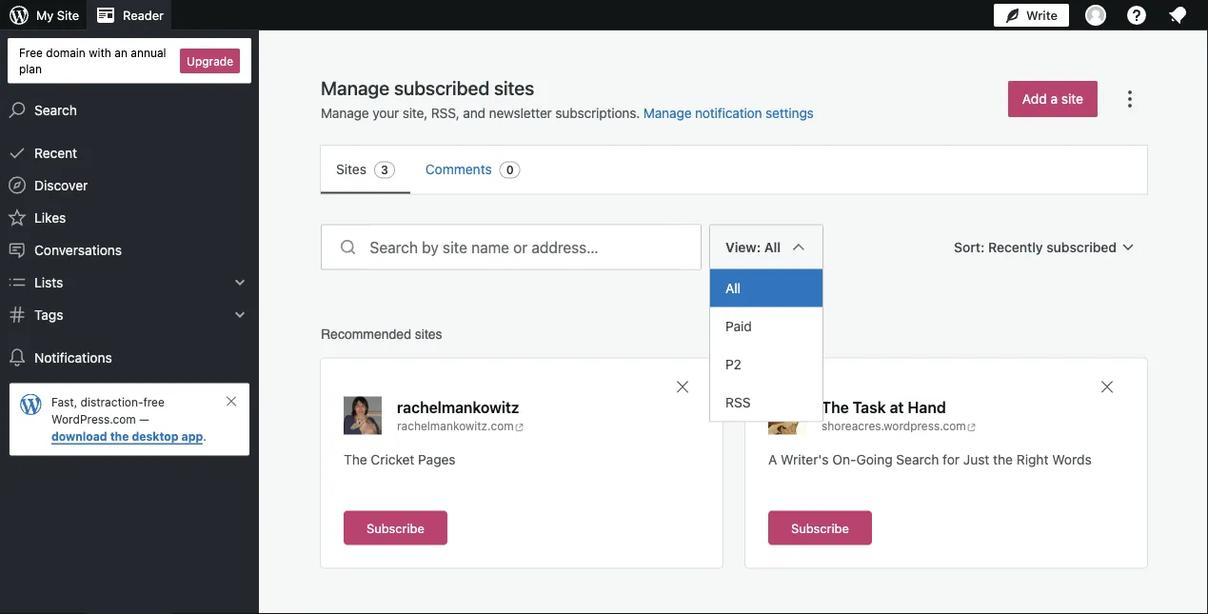 Task type: describe. For each thing, give the bounding box(es) containing it.
site,
[[403, 105, 428, 121]]

app
[[182, 430, 203, 443]]

likes link
[[0, 202, 259, 234]]

tags
[[34, 307, 63, 322]]

search link
[[0, 94, 259, 126]]

3
[[381, 163, 388, 177]]

dismiss this recommendation image for rachelmankowitz
[[673, 378, 692, 397]]

likes
[[34, 210, 66, 225]]

free domain with an annual plan
[[19, 46, 166, 75]]

view: all
[[726, 239, 781, 255]]

Search search field
[[370, 225, 701, 269]]

my site
[[36, 8, 79, 22]]

pages
[[418, 451, 456, 467]]

manage left your
[[321, 105, 369, 121]]

the for the cricket pages
[[344, 451, 367, 467]]

dismiss this recommendation image for the task at hand
[[1098, 378, 1117, 397]]

newsletter
[[489, 105, 552, 121]]

tags link
[[0, 299, 259, 331]]

p2 link
[[710, 345, 823, 383]]

cricket
[[371, 451, 415, 467]]

paid
[[726, 318, 752, 334]]

my
[[36, 8, 54, 22]]

upgrade button
[[180, 48, 240, 73]]

none search field inside manage subscribed sites main content
[[321, 224, 702, 270]]

1 horizontal spatial all
[[765, 239, 781, 255]]

notifications link
[[0, 342, 259, 374]]

plan
[[19, 62, 42, 75]]

reader
[[123, 8, 164, 22]]

for
[[943, 451, 960, 467]]

discover link
[[0, 169, 259, 202]]

manage notification settings link
[[644, 105, 814, 121]]

your
[[373, 105, 399, 121]]

wordpress.com
[[51, 413, 136, 426]]

rss,
[[431, 105, 460, 121]]

sites
[[336, 161, 367, 177]]

lists
[[34, 274, 63, 290]]

the task at hand
[[822, 398, 946, 416]]

manage subscribed sites manage your site, rss, and newsletter subscriptions. manage notification settings
[[321, 76, 814, 121]]

the task at hand link
[[822, 397, 946, 418]]

sort: recently subscribed
[[954, 239, 1117, 255]]

my site link
[[0, 0, 87, 30]]

free
[[143, 396, 165, 409]]

writer's
[[781, 451, 829, 467]]

the inside fast, distraction-free wordpress.com — download the desktop app .
[[110, 430, 129, 443]]

view: all list box
[[710, 269, 824, 422]]

on-
[[833, 451, 857, 467]]

subscribe button for the task at hand
[[769, 511, 872, 545]]

subscribe button for rachelmankowitz
[[344, 511, 447, 545]]

help image
[[1126, 4, 1149, 27]]

more image
[[1119, 88, 1142, 110]]

keyboard_arrow_down image for tags
[[230, 305, 250, 324]]

free
[[19, 46, 43, 59]]

paid link
[[710, 307, 823, 345]]

going
[[857, 451, 893, 467]]

site
[[1062, 91, 1084, 107]]

an
[[115, 46, 128, 59]]

keyboard_arrow_down image for lists
[[230, 273, 250, 292]]

notification settings
[[695, 105, 814, 121]]

and
[[463, 105, 486, 121]]

recent
[[34, 145, 77, 161]]

at
[[890, 398, 904, 416]]

.
[[203, 430, 206, 443]]



Task type: vqa. For each thing, say whether or not it's contained in the screenshot.
main content
no



Task type: locate. For each thing, give the bounding box(es) containing it.
fast,
[[51, 396, 77, 409]]

sites
[[415, 326, 443, 341]]

subscribed
[[1047, 239, 1117, 255]]

rachelmankowitz.com
[[397, 420, 514, 433]]

comments
[[426, 161, 492, 177]]

conversations link
[[0, 234, 259, 266]]

manage subscribed sites main content
[[290, 75, 1178, 614]]

rss link
[[710, 383, 823, 421]]

a
[[1051, 91, 1058, 107]]

1 keyboard_arrow_down image from the top
[[230, 273, 250, 292]]

0 horizontal spatial dismiss this recommendation image
[[673, 378, 692, 397]]

1 vertical spatial keyboard_arrow_down image
[[230, 305, 250, 324]]

conversations
[[34, 242, 122, 258]]

notifications
[[34, 350, 112, 365]]

manage your notifications image
[[1167, 4, 1190, 27]]

shoreacres.wordpress.com link
[[822, 418, 981, 435]]

rachelmankowitz.com link
[[397, 418, 554, 435]]

None search field
[[321, 224, 702, 270]]

manage right 'subscriptions.'
[[644, 105, 692, 121]]

a writer's on-going search for just the right words
[[769, 451, 1092, 467]]

0 vertical spatial search
[[34, 102, 77, 118]]

all right view: on the top right of page
[[765, 239, 781, 255]]

subscribed sites
[[394, 76, 535, 99]]

manage
[[321, 76, 390, 99], [321, 105, 369, 121], [644, 105, 692, 121]]

write
[[1027, 8, 1058, 22]]

recommended
[[321, 326, 411, 341]]

download
[[51, 430, 107, 443]]

rachelmankowitz
[[397, 398, 520, 416]]

upgrade
[[187, 54, 233, 67]]

right
[[1017, 451, 1049, 467]]

a
[[769, 451, 777, 467]]

2 dismiss this recommendation image from the left
[[1098, 378, 1117, 397]]

the for the task at hand
[[822, 398, 849, 416]]

search up "recent"
[[34, 102, 77, 118]]

sort:
[[954, 239, 985, 255]]

rss
[[726, 394, 751, 410]]

search left the for
[[897, 451, 939, 467]]

0 horizontal spatial the
[[344, 451, 367, 467]]

site
[[57, 8, 79, 22]]

1 subscribe from the left
[[367, 521, 425, 535]]

1 dismiss this recommendation image from the left
[[673, 378, 692, 397]]

all inside 'all' link
[[726, 280, 741, 296]]

the
[[822, 398, 849, 416], [344, 451, 367, 467]]

subscribe down writer's
[[791, 521, 849, 535]]

0 horizontal spatial the
[[110, 430, 129, 443]]

0 vertical spatial keyboard_arrow_down image
[[230, 273, 250, 292]]

1 vertical spatial the
[[993, 451, 1013, 467]]

the inside manage subscribed sites main content
[[993, 451, 1013, 467]]

0 vertical spatial the
[[110, 430, 129, 443]]

task
[[853, 398, 886, 416]]

all link
[[710, 269, 823, 307]]

my profile image
[[1086, 5, 1107, 26]]

dismiss this recommendation image
[[673, 378, 692, 397], [1098, 378, 1117, 397]]

desktop
[[132, 430, 179, 443]]

hand
[[908, 398, 946, 416]]

subscribe button down writer's
[[769, 511, 872, 545]]

keyboard_arrow_down image
[[230, 273, 250, 292], [230, 305, 250, 324]]

recently
[[989, 239, 1043, 255]]

all up 'paid'
[[726, 280, 741, 296]]

domain
[[46, 46, 86, 59]]

sort: recently subscribed button
[[947, 230, 1148, 264]]

dismiss image
[[224, 394, 239, 409]]

add a site
[[1023, 91, 1084, 107]]

0
[[506, 163, 514, 177]]

words
[[1053, 451, 1092, 467]]

add
[[1023, 91, 1047, 107]]

recommended sites
[[321, 326, 443, 341]]

rachelmankowitz link
[[397, 397, 520, 418]]

write link
[[994, 0, 1070, 30]]

the down the wordpress.com
[[110, 430, 129, 443]]

1 horizontal spatial subscribe
[[791, 521, 849, 535]]

distraction-
[[81, 396, 143, 409]]

fast, distraction-free wordpress.com — download the desktop app .
[[51, 396, 206, 443]]

keyboard_arrow_down image inside lists link
[[230, 273, 250, 292]]

subscribe button down cricket
[[344, 511, 447, 545]]

recent link
[[0, 137, 259, 169]]

search
[[34, 102, 77, 118], [897, 451, 939, 467]]

1 horizontal spatial the
[[822, 398, 849, 416]]

with
[[89, 46, 111, 59]]

add a site button
[[1009, 81, 1098, 117]]

1 horizontal spatial dismiss this recommendation image
[[1098, 378, 1117, 397]]

menu containing sites
[[321, 146, 1148, 194]]

1 horizontal spatial the
[[993, 451, 1013, 467]]

1 vertical spatial all
[[726, 280, 741, 296]]

1 vertical spatial the
[[344, 451, 367, 467]]

lists link
[[0, 266, 259, 299]]

subscribe down cricket
[[367, 521, 425, 535]]

1 horizontal spatial search
[[897, 451, 939, 467]]

the cricket pages
[[344, 451, 456, 467]]

just
[[964, 451, 990, 467]]

0 vertical spatial all
[[765, 239, 781, 255]]

menu
[[321, 146, 1148, 194]]

0 horizontal spatial subscribe button
[[344, 511, 447, 545]]

view:
[[726, 239, 761, 255]]

the right just
[[993, 451, 1013, 467]]

p2
[[726, 356, 742, 372]]

subscribe
[[367, 521, 425, 535], [791, 521, 849, 535]]

2 keyboard_arrow_down image from the top
[[230, 305, 250, 324]]

the left cricket
[[344, 451, 367, 467]]

subscribe for rachelmankowitz
[[367, 521, 425, 535]]

1 vertical spatial search
[[897, 451, 939, 467]]

1 subscribe button from the left
[[344, 511, 447, 545]]

0 horizontal spatial search
[[34, 102, 77, 118]]

—
[[139, 413, 149, 426]]

0 vertical spatial the
[[822, 398, 849, 416]]

discover
[[34, 177, 88, 193]]

subscribe button
[[344, 511, 447, 545], [769, 511, 872, 545]]

subscribe for the task at hand
[[791, 521, 849, 535]]

keyboard_arrow_down image inside tags link
[[230, 305, 250, 324]]

menu inside manage subscribed sites main content
[[321, 146, 1148, 194]]

reader link
[[87, 0, 171, 30]]

1 horizontal spatial subscribe button
[[769, 511, 872, 545]]

manage up your
[[321, 76, 390, 99]]

0 horizontal spatial subscribe
[[367, 521, 425, 535]]

search inside manage subscribed sites main content
[[897, 451, 939, 467]]

0 horizontal spatial all
[[726, 280, 741, 296]]

annual
[[131, 46, 166, 59]]

subscriptions.
[[556, 105, 640, 121]]

the
[[110, 430, 129, 443], [993, 451, 1013, 467]]

2 subscribe from the left
[[791, 521, 849, 535]]

the left task
[[822, 398, 849, 416]]

2 subscribe button from the left
[[769, 511, 872, 545]]

shoreacres.wordpress.com
[[822, 420, 966, 433]]

all
[[765, 239, 781, 255], [726, 280, 741, 296]]



